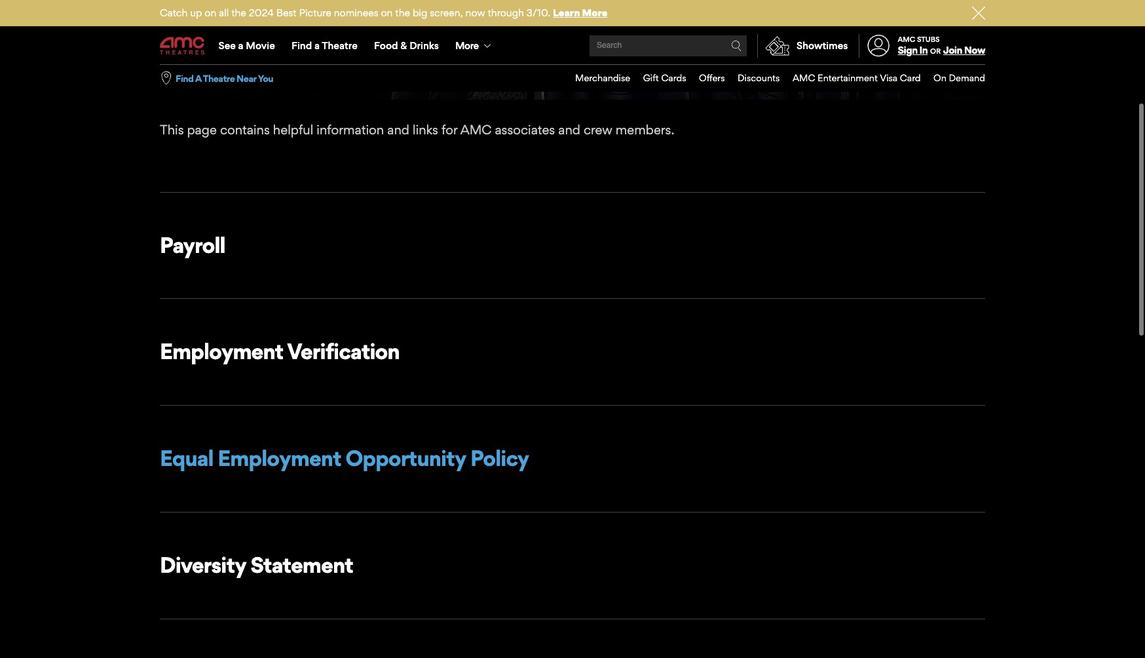 Task type: describe. For each thing, give the bounding box(es) containing it.
on demand
[[934, 72, 986, 83]]

find for find a theatre near you
[[176, 73, 194, 84]]

gift cards link
[[631, 65, 687, 92]]

1 vertical spatial employment
[[218, 445, 341, 471]]

showtimes link
[[758, 34, 848, 58]]

helpful
[[273, 122, 314, 137]]

now
[[466, 7, 485, 19]]

movie
[[246, 39, 275, 52]]

card
[[900, 72, 921, 83]]

menu containing merchandise
[[563, 65, 986, 92]]

drinks
[[410, 39, 439, 52]]

discounts
[[738, 72, 780, 83]]

amc for amc stubs sign in or join now
[[898, 35, 916, 44]]

more button
[[447, 28, 502, 64]]

demand
[[949, 72, 986, 83]]

theatre for a
[[203, 73, 235, 84]]

on
[[934, 72, 947, 83]]

stubs
[[918, 35, 940, 44]]

2024
[[249, 7, 274, 19]]

2 and from the left
[[559, 122, 581, 137]]

catch
[[160, 7, 188, 19]]

opportunity
[[346, 445, 466, 471]]

a for theatre
[[315, 39, 320, 52]]

amc for amc associate portal
[[158, 26, 260, 79]]

this
[[160, 122, 184, 137]]

gift
[[643, 72, 659, 83]]

visa
[[880, 72, 898, 83]]

in
[[920, 44, 928, 56]]

see a movie
[[219, 39, 275, 52]]

menu containing more
[[160, 28, 986, 64]]

information
[[317, 122, 384, 137]]

a
[[195, 73, 201, 84]]

sign in button
[[898, 44, 928, 56]]

3/10.
[[527, 7, 551, 19]]

catch up on all the 2024 best picture nominees on the big screen, now through 3/10. learn more
[[160, 7, 608, 19]]

employment verification
[[160, 338, 400, 365]]

find for find a theatre
[[292, 39, 312, 52]]

more inside button
[[456, 39, 479, 52]]

offers
[[699, 72, 725, 83]]

payroll
[[160, 232, 225, 258]]

diversity statement
[[160, 552, 353, 578]]

verification
[[287, 338, 400, 365]]

amc for amc entertainment visa card
[[793, 72, 816, 83]]

2 on from the left
[[381, 7, 393, 19]]

page
[[187, 122, 217, 137]]

join now button
[[944, 44, 986, 56]]

diversity
[[160, 552, 246, 578]]

crew
[[584, 122, 613, 137]]

big
[[413, 7, 428, 19]]

see a movie link
[[210, 28, 283, 64]]

1 the from the left
[[231, 7, 246, 19]]

offers link
[[687, 65, 725, 92]]

all
[[219, 7, 229, 19]]



Task type: locate. For each thing, give the bounding box(es) containing it.
through
[[488, 7, 524, 19]]

find a theatre
[[292, 39, 358, 52]]

policy
[[471, 445, 529, 471]]

and left links
[[388, 122, 410, 137]]

1 vertical spatial more
[[456, 39, 479, 52]]

theatre inside button
[[203, 73, 235, 84]]

user profile image
[[861, 35, 897, 57]]

on left all
[[205, 7, 216, 19]]

menu down the showtimes image at top right
[[563, 65, 986, 92]]

1 horizontal spatial more
[[582, 7, 608, 19]]

submit search icon image
[[731, 41, 742, 51]]

sign
[[898, 44, 918, 56]]

0 horizontal spatial find
[[176, 73, 194, 84]]

0 horizontal spatial the
[[231, 7, 246, 19]]

menu down learn
[[160, 28, 986, 64]]

0 horizontal spatial a
[[238, 39, 244, 52]]

on right nominees
[[381, 7, 393, 19]]

near
[[237, 73, 256, 84]]

you
[[258, 73, 273, 84]]

on
[[205, 7, 216, 19], [381, 7, 393, 19]]

find down picture
[[292, 39, 312, 52]]

1 vertical spatial find
[[176, 73, 194, 84]]

see
[[219, 39, 236, 52]]

1 horizontal spatial and
[[559, 122, 581, 137]]

showtimes image
[[758, 34, 797, 58]]

a down picture
[[315, 39, 320, 52]]

menu
[[160, 28, 986, 64], [563, 65, 986, 92]]

theatre down nominees
[[322, 39, 358, 52]]

food & drinks link
[[366, 28, 447, 64]]

amc logo image
[[160, 37, 206, 55], [160, 37, 206, 55]]

theatre right a
[[203, 73, 235, 84]]

the
[[231, 7, 246, 19], [395, 7, 410, 19]]

1 horizontal spatial a
[[315, 39, 320, 52]]

0 horizontal spatial on
[[205, 7, 216, 19]]

0 horizontal spatial more
[[456, 39, 479, 52]]

find inside button
[[176, 73, 194, 84]]

0 horizontal spatial theatre
[[203, 73, 235, 84]]

on demand link
[[921, 65, 986, 92]]

1 a from the left
[[238, 39, 244, 52]]

the left big
[[395, 7, 410, 19]]

equal employment opportunity policy
[[160, 445, 529, 471]]

food
[[374, 39, 398, 52]]

associate
[[266, 26, 454, 79]]

amc associate portal
[[158, 26, 577, 79]]

more right learn
[[582, 7, 608, 19]]

a right see
[[238, 39, 244, 52]]

associates
[[495, 122, 555, 137]]

amc inside amc stubs sign in or join now
[[898, 35, 916, 44]]

for
[[442, 122, 458, 137]]

picture
[[299, 7, 332, 19]]

find a theatre link
[[283, 28, 366, 64]]

theatre for a
[[322, 39, 358, 52]]

amc entertainment visa card
[[793, 72, 921, 83]]

2 a from the left
[[315, 39, 320, 52]]

more
[[582, 7, 608, 19], [456, 39, 479, 52]]

amc entertainment visa card link
[[780, 65, 921, 92]]

the right all
[[231, 7, 246, 19]]

contains
[[220, 122, 270, 137]]

1 horizontal spatial on
[[381, 7, 393, 19]]

learn
[[553, 7, 580, 19]]

showtimes
[[797, 39, 848, 52]]

0 vertical spatial find
[[292, 39, 312, 52]]

1 horizontal spatial find
[[292, 39, 312, 52]]

theatre
[[322, 39, 358, 52], [203, 73, 235, 84]]

more down now
[[456, 39, 479, 52]]

1 on from the left
[[205, 7, 216, 19]]

or
[[931, 47, 941, 56]]

up
[[190, 7, 202, 19]]

2 the from the left
[[395, 7, 410, 19]]

merchandise link
[[563, 65, 631, 92]]

learn more link
[[553, 7, 608, 19]]

find a theatre near you button
[[176, 72, 273, 85]]

members.
[[616, 122, 675, 137]]

employment
[[160, 338, 283, 365], [218, 445, 341, 471]]

0 vertical spatial menu
[[160, 28, 986, 64]]

links
[[413, 122, 438, 137]]

a
[[238, 39, 244, 52], [315, 39, 320, 52]]

amc stubs sign in or join now
[[898, 35, 986, 56]]

1 horizontal spatial the
[[395, 7, 410, 19]]

1 vertical spatial menu
[[563, 65, 986, 92]]

1 horizontal spatial theatre
[[322, 39, 358, 52]]

now
[[965, 44, 986, 56]]

gift cards
[[643, 72, 687, 83]]

a for movie
[[238, 39, 244, 52]]

best
[[276, 7, 297, 19]]

1 and from the left
[[388, 122, 410, 137]]

find a theatre near you
[[176, 73, 273, 84]]

0 horizontal spatial and
[[388, 122, 410, 137]]

equal
[[160, 445, 213, 471]]

1 vertical spatial theatre
[[203, 73, 235, 84]]

and
[[388, 122, 410, 137], [559, 122, 581, 137]]

find left a
[[176, 73, 194, 84]]

a inside "link"
[[238, 39, 244, 52]]

&
[[401, 39, 407, 52]]

cards
[[662, 72, 687, 83]]

this page contains helpful information and links for amc associates and crew members.
[[160, 122, 675, 137]]

0 vertical spatial theatre
[[322, 39, 358, 52]]

0 vertical spatial employment
[[160, 338, 283, 365]]

entertainment
[[818, 72, 878, 83]]

0 vertical spatial more
[[582, 7, 608, 19]]

food & drinks
[[374, 39, 439, 52]]

statement
[[251, 552, 353, 578]]

search the AMC website text field
[[595, 41, 731, 51]]

nominees
[[334, 7, 379, 19]]

discounts link
[[725, 65, 780, 92]]

portal
[[462, 26, 577, 79]]

find
[[292, 39, 312, 52], [176, 73, 194, 84]]

screen,
[[430, 7, 463, 19]]

and left crew
[[559, 122, 581, 137]]

amc
[[158, 26, 260, 79], [898, 35, 916, 44], [793, 72, 816, 83], [461, 122, 492, 137]]

sign in or join amc stubs element
[[859, 28, 986, 64]]

join
[[944, 44, 963, 56]]

merchandise
[[575, 72, 631, 83]]



Task type: vqa. For each thing, say whether or not it's contained in the screenshot.
Big
yes



